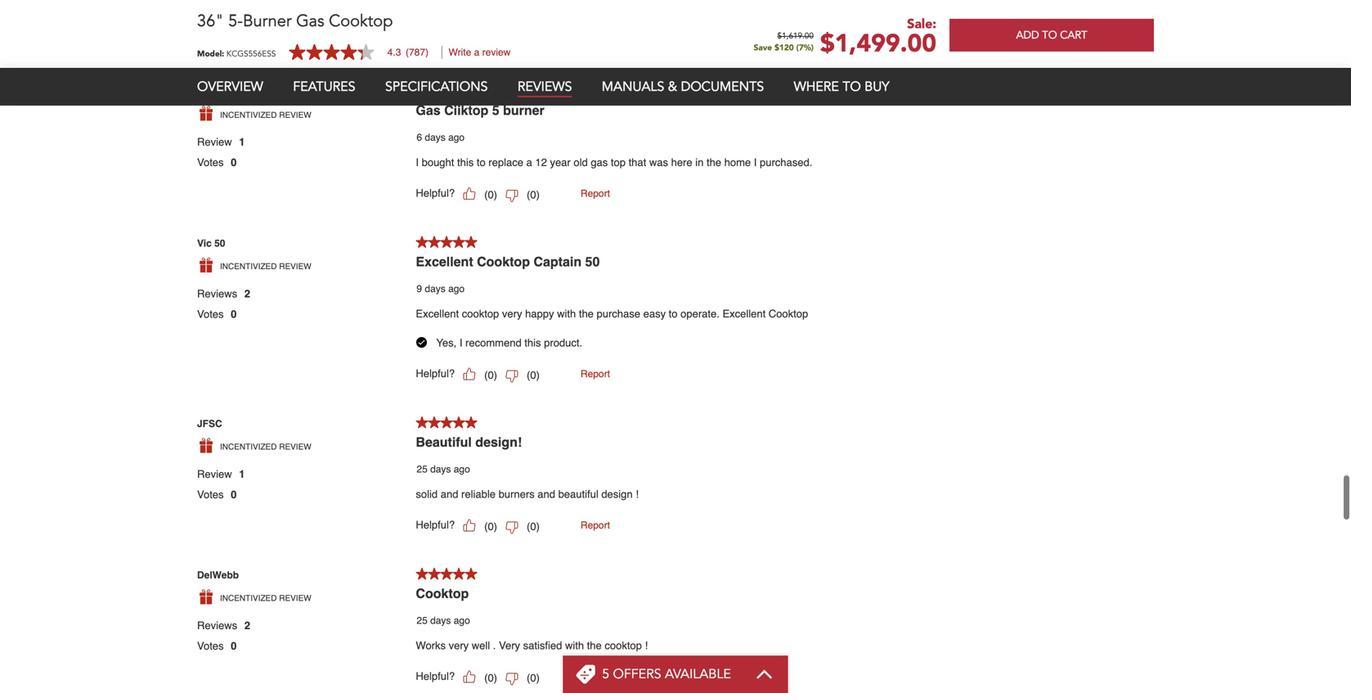 Task type: locate. For each thing, give the bounding box(es) containing it.
works very well . very satisfied with the cooktop !
[[416, 599, 648, 612]]

(787)
[[406, 47, 429, 58]]

4 helpful? from the top
[[416, 630, 455, 642]]

to left replace
[[477, 116, 486, 128]]

36" 5-burner gas cooktop
[[197, 10, 393, 32]]

25 days ago
[[417, 423, 470, 435], [417, 575, 470, 586]]

)
[[494, 149, 498, 161], [536, 149, 540, 161], [494, 329, 498, 341], [536, 329, 540, 341], [494, 480, 498, 493], [536, 480, 540, 493], [494, 632, 498, 644], [536, 632, 540, 644]]

and
[[441, 448, 459, 460], [538, 448, 556, 460]]

very
[[502, 267, 522, 280], [449, 599, 469, 612]]

helpful? for i
[[416, 147, 455, 159]]

cooktop up offers
[[605, 599, 642, 612]]

burner
[[503, 62, 545, 78]]

1 horizontal spatial gas
[[416, 62, 441, 78]]

5
[[492, 62, 500, 78], [602, 665, 610, 683]]

with right happy
[[557, 267, 576, 280]]

1 vertical spatial with
[[565, 599, 584, 612]]

1 report from the top
[[581, 148, 610, 159]]

0 horizontal spatial to
[[477, 116, 486, 128]]

0 vertical spatial 6e2d45c3 5453 4298 8f0d 3720663176c5 image
[[506, 149, 519, 162]]

where to buy link
[[794, 78, 890, 96]]

overview link
[[197, 78, 263, 96]]

2 vertical spatial to
[[669, 267, 678, 280]]

save
[[754, 42, 772, 53]]

1 6e2d45c3 5453 4298 8f0d 3720663176c5 image from the top
[[506, 149, 519, 162]]

to
[[843, 78, 861, 96], [477, 116, 486, 128], [669, 267, 678, 280]]

excellent right operate.
[[723, 267, 766, 280]]

0 vertical spatial 5
[[492, 62, 500, 78]]

reliable
[[462, 448, 496, 460]]

features
[[293, 78, 356, 96]]

the right satisfied
[[587, 599, 602, 612]]

( 0 )
[[484, 149, 498, 161], [527, 149, 540, 161], [484, 329, 498, 341], [527, 329, 540, 341], [484, 480, 498, 493], [527, 480, 540, 493], [484, 632, 498, 644], [527, 632, 540, 644]]

0 vertical spatial with
[[557, 267, 576, 280]]

2 vertical spatial report button
[[581, 627, 610, 646]]

report button for the
[[581, 627, 610, 646]]

days right the 6
[[425, 91, 446, 103]]

1 vertical spatial 25
[[417, 575, 428, 586]]

helpful? down yes,
[[416, 327, 455, 339]]

a right write
[[474, 47, 480, 58]]

very left well
[[449, 599, 469, 612]]

6e2d45c3 5453 4298 8f0d 3720663176c5 image
[[506, 149, 519, 162], [506, 330, 519, 343], [506, 633, 519, 646]]

this
[[457, 116, 474, 128], [525, 297, 541, 309]]

( 0 ) down "works very well . very satisfied with the cooktop !"
[[527, 632, 540, 644]]

0 vertical spatial !
[[636, 448, 639, 460]]

1 report button from the top
[[581, 143, 610, 163]]

model:
[[197, 48, 224, 59]]

1 horizontal spatial cooktop
[[769, 267, 809, 280]]

1 vertical spatial 6e2d45c3 5453 4298 8f0d 3720663176c5 image
[[506, 330, 519, 343]]

0 left 6e2d45c3 5453 4298 8f0d 3720663176c5 image
[[488, 480, 494, 493]]

2 6e2d45c3 5453 4298 8f0d 3720663176c5 image from the top
[[506, 330, 519, 343]]

1 vertical spatial report
[[581, 479, 610, 491]]

1 horizontal spatial a
[[527, 116, 532, 128]]

specifications link
[[385, 78, 488, 96]]

0 horizontal spatial cooktop
[[329, 10, 393, 32]]

.
[[493, 599, 496, 612]]

d8c4887f dca8 44a1 801a cfe76c084647 image down 6 days ago
[[463, 147, 476, 160]]

0 vertical spatial 25 days ago
[[417, 423, 470, 435]]

( 0 ) left 6e2d45c3 5453 4298 8f0d 3720663176c5 image
[[484, 480, 498, 493]]

cooktop up recommend
[[462, 267, 499, 280]]

0 horizontal spatial 5
[[492, 62, 500, 78]]

that
[[629, 116, 647, 128]]

helpful? down bought at the top left of the page
[[416, 147, 455, 159]]

4 content helpfulness group from the top
[[416, 627, 1146, 646]]

specifications
[[385, 78, 488, 96]]

i
[[416, 116, 419, 128], [754, 116, 757, 128], [460, 297, 463, 309]]

5 down review at the left of the page
[[492, 62, 500, 78]]

0 vertical spatial 25
[[417, 423, 428, 435]]

very left happy
[[502, 267, 522, 280]]

cooktop inside reviews region
[[769, 267, 809, 280]]

the
[[707, 116, 722, 128], [579, 267, 594, 280], [587, 599, 602, 612]]

sale: $1,499.00
[[821, 15, 937, 61]]

2 helpful? from the top
[[416, 327, 455, 339]]

0 vertical spatial d8c4887f dca8 44a1 801a cfe76c084647 image
[[463, 147, 476, 160]]

6 days ago
[[417, 91, 465, 103]]

1 excellent from the left
[[416, 267, 459, 280]]

0 vertical spatial report
[[581, 148, 610, 159]]

report down gas
[[581, 148, 610, 159]]

excellent down 9 days ago
[[416, 267, 459, 280]]

0 vertical spatial very
[[502, 267, 522, 280]]

review
[[482, 47, 511, 58]]

1 horizontal spatial to
[[669, 267, 678, 280]]

0 vertical spatial the
[[707, 116, 722, 128]]

( 0 ) down recommend
[[484, 329, 498, 341]]

gas right burner
[[296, 10, 325, 32]]

) down yes, i recommend this product.
[[536, 329, 540, 341]]

3 helpful? from the top
[[416, 479, 455, 491]]

in
[[696, 116, 704, 128]]

0 vertical spatial a
[[474, 47, 480, 58]]

2 report button from the top
[[581, 475, 610, 495]]

report button up promo tag image
[[581, 627, 610, 646]]

1 25 from the top
[[417, 423, 428, 435]]

report button for !
[[581, 475, 610, 495]]

( 0 ) right 6e2d45c3 5453 4298 8f0d 3720663176c5 image
[[527, 480, 540, 493]]

) right 6e2d45c3 5453 4298 8f0d 3720663176c5 image
[[536, 480, 540, 493]]

!
[[636, 448, 639, 460], [645, 599, 648, 612]]

5 right promo tag image
[[602, 665, 610, 683]]

cooktop
[[462, 267, 499, 280], [605, 599, 642, 612]]

days
[[425, 91, 446, 103], [425, 243, 446, 254], [430, 423, 451, 435], [430, 575, 451, 586]]

report for !
[[581, 479, 610, 491]]

report down beautiful
[[581, 479, 610, 491]]

helpful?
[[416, 147, 455, 159], [416, 327, 455, 339], [416, 479, 455, 491], [416, 630, 455, 642]]

25 up solid
[[417, 423, 428, 435]]

1 vertical spatial to
[[477, 116, 486, 128]]

( 0 ) down 12
[[527, 149, 540, 161]]

5 inside reviews region
[[492, 62, 500, 78]]

gas up "specifications"
[[416, 62, 441, 78]]

1 horizontal spatial excellent
[[723, 267, 766, 280]]

write a review
[[449, 47, 511, 58]]

heading
[[602, 665, 731, 683]]

heading containing 5
[[602, 665, 731, 683]]

25 days ago up solid
[[417, 423, 470, 435]]

to right easy
[[669, 267, 678, 280]]

i left bought at the top left of the page
[[416, 116, 419, 128]]

1 content helpfulness group from the top
[[416, 143, 1146, 163]]

1 horizontal spatial !
[[645, 599, 648, 612]]

! up offers
[[645, 599, 648, 612]]

this down happy
[[525, 297, 541, 309]]

overview
[[197, 78, 263, 96]]

1 horizontal spatial very
[[502, 267, 522, 280]]

was
[[650, 116, 668, 128]]

content helpfulness group
[[416, 143, 1146, 163], [416, 324, 1146, 344], [416, 475, 1146, 495], [416, 627, 1146, 646]]

$1,619.00
[[778, 32, 814, 41]]

with
[[557, 267, 576, 280], [565, 599, 584, 612]]

burners
[[499, 448, 535, 460]]

0 horizontal spatial !
[[636, 448, 639, 460]]

1 horizontal spatial and
[[538, 448, 556, 460]]

home
[[725, 116, 751, 128]]

gas
[[591, 116, 608, 128]]

3 report from the top
[[581, 631, 610, 642]]

to left the buy
[[843, 78, 861, 96]]

helpful? for works
[[416, 630, 455, 642]]

6e2d45c3 5453 4298 8f0d 3720663176c5 image down replace
[[506, 149, 519, 162]]

solid and reliable  burners and beautiful design !
[[416, 448, 639, 460]]

with right satisfied
[[565, 599, 584, 612]]

reviews
[[518, 78, 572, 96]]

promo tag image
[[576, 664, 596, 684]]

3 6e2d45c3 5453 4298 8f0d 3720663176c5 image from the top
[[506, 633, 519, 646]]

6e2d45c3 5453 4298 8f0d 3720663176c5 image down yes, i recommend this product.
[[506, 330, 519, 343]]

d8c4887f dca8 44a1 801a cfe76c084647 image
[[463, 147, 476, 160], [463, 630, 476, 643]]

report button down gas
[[581, 143, 610, 163]]

2 25 from the top
[[417, 575, 428, 586]]

( 0 ) down . at the bottom
[[484, 632, 498, 644]]

works
[[416, 599, 446, 612]]

report for the
[[581, 631, 610, 642]]

and right burners
[[538, 448, 556, 460]]

! right design
[[636, 448, 639, 460]]

offers
[[613, 665, 662, 683]]

write a review button
[[449, 47, 511, 58]]

1 vertical spatial gas
[[416, 62, 441, 78]]

sale:
[[908, 15, 937, 33]]

25 up the works
[[417, 575, 428, 586]]

) down recommend
[[494, 329, 498, 341]]

0 down recommend
[[488, 329, 494, 341]]

3 content helpfulness group from the top
[[416, 475, 1146, 495]]

2 d8c4887f dca8 44a1 801a cfe76c084647 image from the top
[[463, 630, 476, 643]]

the left purchase
[[579, 267, 594, 280]]

1 vertical spatial 5
[[602, 665, 610, 683]]

ago up "works very well . very satisfied with the cooktop !"
[[454, 575, 470, 586]]

1 horizontal spatial this
[[525, 297, 541, 309]]

1 horizontal spatial cooktop
[[605, 599, 642, 612]]

6e2d45c3 5453 4298 8f0d 3720663176c5 image down very
[[506, 633, 519, 646]]

2 report from the top
[[581, 479, 610, 491]]

helpful? down the works
[[416, 630, 455, 642]]

1 vertical spatial !
[[645, 599, 648, 612]]

report for year
[[581, 148, 610, 159]]

very
[[499, 599, 520, 612]]

0 vertical spatial cooktop
[[462, 267, 499, 280]]

this right bought at the top left of the page
[[457, 116, 474, 128]]

purchase
[[597, 267, 641, 280]]

1 d8c4887f dca8 44a1 801a cfe76c084647 image from the top
[[463, 147, 476, 160]]

product.
[[544, 297, 583, 309]]

content helpfulness group for i bought this to replace a 12 year old gas top that was here in the home i purchased.
[[416, 143, 1146, 163]]

25
[[417, 423, 428, 435], [417, 575, 428, 586]]

1 vertical spatial report button
[[581, 475, 610, 495]]

1 helpful? from the top
[[416, 147, 455, 159]]

12
[[535, 116, 547, 128]]

(
[[484, 149, 488, 161], [527, 149, 531, 161], [484, 329, 488, 341], [527, 329, 531, 341], [484, 480, 488, 493], [527, 480, 531, 493], [484, 632, 488, 644], [527, 632, 531, 644]]

(7%)
[[797, 42, 814, 53]]

helpful? down solid
[[416, 479, 455, 491]]

and right solid
[[441, 448, 459, 460]]

25 days ago up the works
[[417, 575, 470, 586]]

report up promo tag image
[[581, 631, 610, 642]]

days up solid
[[430, 423, 451, 435]]

write
[[449, 47, 472, 58]]

0 vertical spatial gas
[[296, 10, 325, 32]]

ago right 9
[[448, 243, 465, 254]]

1 vertical spatial this
[[525, 297, 541, 309]]

1 horizontal spatial 5
[[602, 665, 610, 683]]

1 vertical spatial 25 days ago
[[417, 575, 470, 586]]

0 horizontal spatial gas
[[296, 10, 325, 32]]

add
[[1017, 28, 1040, 43]]

i right yes,
[[460, 297, 463, 309]]

the right in
[[707, 116, 722, 128]]

a
[[474, 47, 480, 58], [527, 116, 532, 128]]

design
[[602, 448, 633, 460]]

) left 6e2d45c3 5453 4298 8f0d 3720663176c5 image
[[494, 480, 498, 493]]

operate.
[[681, 267, 720, 280]]

0 vertical spatial report button
[[581, 143, 610, 163]]

a left 12
[[527, 116, 532, 128]]

well
[[472, 599, 490, 612]]

excellent
[[416, 267, 459, 280], [723, 267, 766, 280]]

2 vertical spatial report
[[581, 631, 610, 642]]

36"
[[197, 10, 224, 32]]

1 vertical spatial a
[[527, 116, 532, 128]]

2 horizontal spatial to
[[843, 78, 861, 96]]

0 right 6e2d45c3 5453 4298 8f0d 3720663176c5 image
[[531, 480, 536, 493]]

1 vertical spatial cooktop
[[769, 267, 809, 280]]

i right home
[[754, 116, 757, 128]]

a inside reviews region
[[527, 116, 532, 128]]

chevron icon image
[[756, 669, 774, 679]]

9 days ago
[[417, 243, 465, 254]]

1 25 days ago from the top
[[417, 423, 470, 435]]

ago
[[448, 91, 465, 103], [448, 243, 465, 254], [454, 423, 470, 435], [454, 575, 470, 586]]

1 vertical spatial very
[[449, 599, 469, 612]]

0 horizontal spatial a
[[474, 47, 480, 58]]

bought
[[422, 116, 454, 128]]

report button down beautiful
[[581, 475, 610, 495]]

2 vertical spatial 6e2d45c3 5453 4298 8f0d 3720663176c5 image
[[506, 633, 519, 646]]

reviews link
[[518, 78, 572, 97]]

0 vertical spatial this
[[457, 116, 474, 128]]

d8c4887f dca8 44a1 801a cfe76c084647 image down well
[[463, 630, 476, 643]]

1 vertical spatial d8c4887f dca8 44a1 801a cfe76c084647 image
[[463, 630, 476, 643]]

3 report button from the top
[[581, 627, 610, 646]]

0 horizontal spatial and
[[441, 448, 459, 460]]

report
[[581, 148, 610, 159], [581, 479, 610, 491], [581, 631, 610, 642]]

0 horizontal spatial excellent
[[416, 267, 459, 280]]



Task type: describe. For each thing, give the bounding box(es) containing it.
yes, i recommend this product.
[[436, 297, 583, 309]]

6
[[417, 91, 422, 103]]

0 down "works very well . very satisfied with the cooktop !"
[[531, 632, 536, 644]]

replace
[[489, 116, 524, 128]]

) down . at the bottom
[[494, 632, 498, 644]]

1 horizontal spatial i
[[460, 297, 463, 309]]

i bought this to replace a 12 year old gas top that was here in the home i purchased.
[[416, 116, 813, 128]]

helpful? for solid
[[416, 479, 455, 491]]

2 25 days ago from the top
[[417, 575, 470, 586]]

days up the works
[[430, 575, 451, 586]]

1 vertical spatial the
[[579, 267, 594, 280]]

yes,
[[436, 297, 457, 309]]

days right 9
[[425, 243, 446, 254]]

manuals & documents
[[602, 78, 764, 96]]

0 horizontal spatial this
[[457, 116, 474, 128]]

0 horizontal spatial i
[[416, 116, 419, 128]]

ago up reliable
[[454, 423, 470, 435]]

happy
[[525, 267, 554, 280]]

) down 12
[[536, 149, 540, 161]]

model: kcgs556ess
[[197, 48, 276, 59]]

purchased.
[[760, 116, 813, 128]]

year
[[550, 116, 571, 128]]

1 and from the left
[[441, 448, 459, 460]]

d8c4887f dca8 44a1 801a cfe76c084647 image
[[463, 479, 476, 492]]

( 0 ) down replace
[[484, 149, 498, 161]]

) down satisfied
[[536, 632, 540, 644]]

gas ciiktop 5 burner
[[416, 62, 545, 78]]

content helpfulness group for works very well . very satisfied with the cooktop !
[[416, 627, 1146, 646]]

0 down 12
[[531, 149, 536, 161]]

satisfied
[[523, 599, 562, 612]]

4.3 (787)
[[388, 47, 429, 58]]

features link
[[293, 78, 356, 96]]

manuals
[[602, 78, 665, 96]]

0 vertical spatial to
[[843, 78, 861, 96]]

content helpfulness group for solid and reliable  burners and beautiful design !
[[416, 475, 1146, 495]]

2 horizontal spatial i
[[754, 116, 757, 128]]

2 and from the left
[[538, 448, 556, 460]]

where
[[794, 78, 839, 96]]

ciiktop
[[444, 62, 489, 78]]

2 excellent from the left
[[723, 267, 766, 280]]

to
[[1043, 28, 1058, 43]]

2 vertical spatial the
[[587, 599, 602, 612]]

0 horizontal spatial very
[[449, 599, 469, 612]]

( 0 ) down yes, i recommend this product.
[[527, 329, 540, 341]]

beautiful
[[559, 448, 599, 460]]

ago down ciiktop
[[448, 91, 465, 103]]

5-
[[228, 10, 243, 32]]

documents
[[681, 78, 764, 96]]

0 down replace
[[488, 149, 494, 161]]

top
[[611, 116, 626, 128]]

available
[[665, 665, 731, 683]]

&
[[668, 78, 678, 96]]

$1,499.00
[[821, 27, 937, 61]]

old
[[574, 116, 588, 128]]

report button for year
[[581, 143, 610, 163]]

6e2d45c3 5453 4298 8f0d 3720663176c5 image
[[506, 481, 519, 494]]

0 vertical spatial cooktop
[[329, 10, 393, 32]]

5 offers available
[[602, 665, 731, 683]]

4.3
[[388, 47, 401, 58]]

9
[[417, 243, 422, 254]]

6e2d45c3 5453 4298 8f0d 3720663176c5 image for very
[[506, 633, 519, 646]]

0 down yes, i recommend this product.
[[531, 329, 536, 341]]

burner
[[243, 10, 292, 32]]

1 vertical spatial cooktop
[[605, 599, 642, 612]]

0 horizontal spatial cooktop
[[462, 267, 499, 280]]

manuals & documents link
[[602, 78, 764, 96]]

cart
[[1061, 28, 1088, 43]]

recommend
[[466, 297, 522, 309]]

d8c4887f dca8 44a1 801a cfe76c084647 image for this
[[463, 147, 476, 160]]

here
[[671, 116, 693, 128]]

add to cart
[[1017, 28, 1088, 43]]

) down replace
[[494, 149, 498, 161]]

reviews region
[[189, 36, 1166, 693]]

d8c4887f dca8 44a1 801a cfe76c084647 image for well
[[463, 630, 476, 643]]

gas inside reviews region
[[416, 62, 441, 78]]

$1,619.00 save $120 (7%)
[[754, 32, 814, 53]]

solid
[[416, 448, 438, 460]]

6e2d45c3 5453 4298 8f0d 3720663176c5 image for replace
[[506, 149, 519, 162]]

0 down . at the bottom
[[488, 632, 494, 644]]

easy
[[644, 267, 666, 280]]

buy
[[865, 78, 890, 96]]

$120
[[775, 42, 794, 53]]

add to cart button
[[950, 19, 1155, 52]]

where to buy
[[794, 78, 890, 96]]

kcgs556ess
[[227, 48, 276, 59]]

excellent cooktop very happy with the purchase easy to operate. excellent cooktop
[[416, 267, 809, 280]]

2 content helpfulness group from the top
[[416, 324, 1146, 344]]



Task type: vqa. For each thing, say whether or not it's contained in the screenshot.
resolve
no



